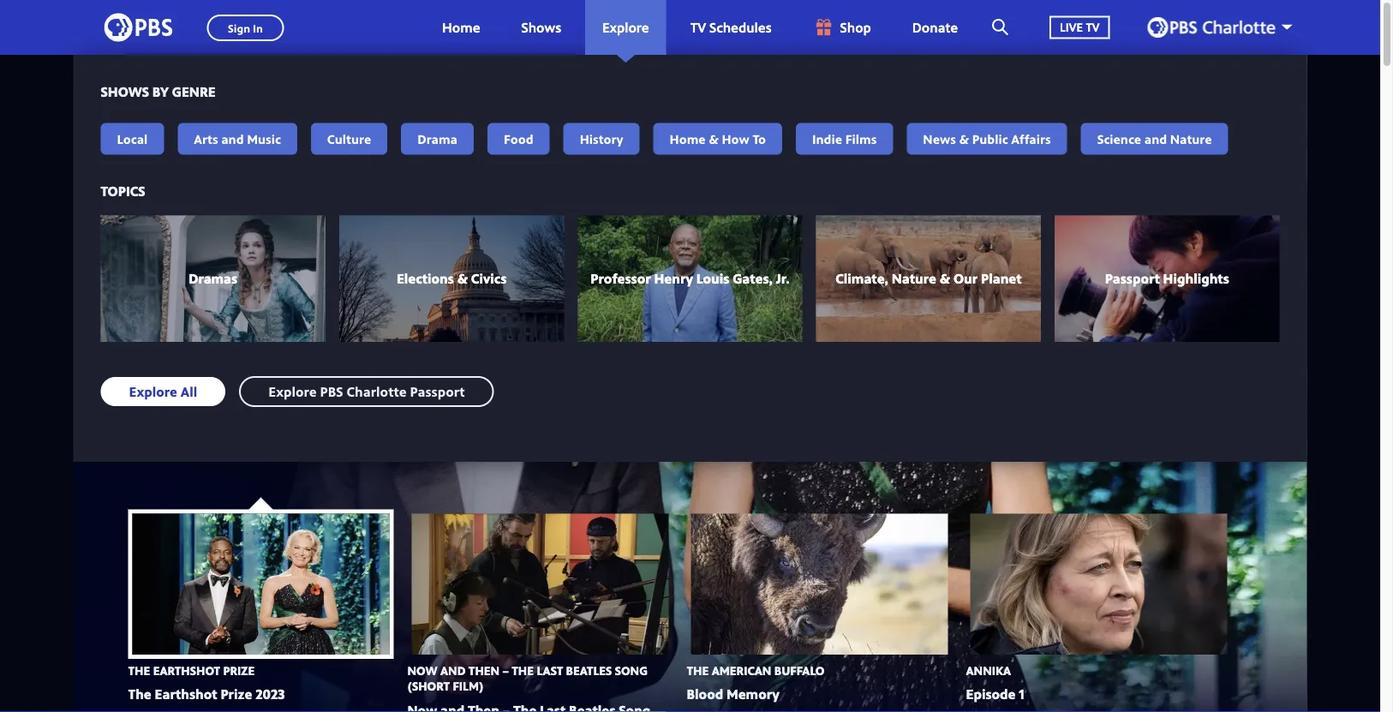 Task type: locate. For each thing, give the bounding box(es) containing it.
1 horizontal spatial tv
[[1086, 19, 1100, 35]]

explore inside explore link
[[602, 18, 649, 36]]

genre
[[172, 82, 216, 100]]

and left 'then'
[[440, 662, 466, 678]]

now right watch
[[221, 327, 251, 346]]

– right 'then'
[[503, 662, 509, 678]]

the earthshot prize the earthshot prize 2023
[[128, 662, 285, 703]]

shows left 'by'
[[101, 82, 149, 100]]

0 vertical spatial –
[[417, 267, 424, 286]]

home left 'shows' link
[[442, 18, 480, 36]]

1 vertical spatial the earthshot prize 2023 link
[[128, 685, 285, 703]]

shows up the arts
[[197, 94, 246, 113]]

explore all
[[129, 382, 197, 400]]

explore
[[602, 18, 649, 36], [129, 382, 177, 400], [268, 382, 317, 400]]

0 horizontal spatial 2023
[[255, 685, 285, 703]]

buffalo
[[774, 662, 825, 678]]

and for arts
[[221, 130, 244, 147]]

watch now link
[[128, 321, 279, 353]]

2 horizontal spatial shows
[[521, 18, 561, 36]]

earthshot
[[178, 218, 295, 253], [321, 267, 380, 286], [153, 662, 220, 678], [155, 685, 217, 703]]

shows for shows
[[521, 18, 561, 36]]

1 vertical spatial 2023
[[255, 685, 285, 703]]

arts and music
[[194, 130, 281, 147]]

the
[[128, 218, 172, 253], [294, 267, 317, 286], [128, 662, 150, 678], [512, 662, 534, 678], [687, 662, 709, 678], [128, 685, 151, 703]]

1 horizontal spatial 2023
[[367, 218, 422, 253]]

explore left all
[[129, 382, 177, 400]]

donate
[[912, 18, 958, 36]]

0 horizontal spatial –
[[417, 267, 424, 286]]

and inside now and then – the last beatles song (short film)
[[440, 662, 466, 678]]

the earthshot prize 2023 link down the earthshot prize link
[[128, 685, 285, 703]]

video thumbnail: now and then – the last beatles song (short film) now and then – the last beatles song (short film) image
[[412, 514, 669, 655]]

– left prince
[[417, 267, 424, 286]]

the earthshot prize link
[[128, 662, 255, 678]]

the earthshot prize 2023 link up 'of'
[[128, 218, 471, 253]]

science and nature link
[[1081, 123, 1228, 155]]

shows inside 'shows' link
[[521, 18, 561, 36]]

2023
[[367, 218, 422, 253], [255, 685, 285, 703]]

1
[[1019, 685, 1024, 703]]

explore right 'shows' link
[[602, 18, 649, 36]]

1 horizontal spatial and
[[440, 662, 466, 678]]

home
[[442, 18, 480, 36], [670, 130, 706, 147]]

0 horizontal spatial now
[[221, 327, 251, 346]]

0 vertical spatial now
[[221, 327, 251, 346]]

american
[[712, 662, 771, 678]]

0 horizontal spatial and
[[221, 130, 244, 147]]

tv
[[690, 18, 706, 36], [1086, 19, 1100, 35]]

music
[[247, 130, 281, 147]]

live tv
[[1060, 19, 1100, 35]]

2 & from the left
[[959, 130, 969, 147]]

0 horizontal spatial shows
[[101, 82, 149, 100]]

award.
[[281, 288, 322, 306]]

1 vertical spatial now
[[407, 662, 438, 678]]

shows right home link at the top left of the page
[[521, 18, 561, 36]]

annika link
[[966, 662, 1011, 678]]

and inside 'link'
[[221, 130, 244, 147]]

shop link
[[796, 0, 888, 55]]

1 horizontal spatial home
[[670, 130, 706, 147]]

the earthshot prize 2023 link
[[128, 218, 471, 253], [128, 685, 285, 703]]

public
[[972, 130, 1008, 147]]

2 horizontal spatial explore
[[602, 18, 649, 36]]

0 horizontal spatial home
[[442, 18, 480, 36]]

and right the arts
[[221, 130, 244, 147]]

1 horizontal spatial &
[[959, 130, 969, 147]]

now left film)
[[407, 662, 438, 678]]

home for home
[[442, 18, 480, 36]]

1 & from the left
[[709, 130, 719, 147]]

0 horizontal spatial &
[[709, 130, 719, 147]]

and
[[221, 130, 244, 147], [1144, 130, 1167, 147], [440, 662, 466, 678]]

nature
[[1170, 130, 1212, 147]]

video thumbnail: the american buffalo blood memory image
[[691, 514, 948, 655]]

tv left schedules
[[690, 18, 706, 36]]

1 vertical spatial –
[[503, 662, 509, 678]]

1 horizontal spatial –
[[503, 662, 509, 678]]

explore inside explore all link
[[129, 382, 177, 400]]

0 horizontal spatial explore
[[129, 382, 177, 400]]

explore link
[[585, 0, 666, 55]]

now
[[221, 327, 251, 346], [407, 662, 438, 678]]

1 horizontal spatial explore
[[268, 382, 317, 400]]

beatles
[[566, 662, 612, 678]]

1 vertical spatial home
[[670, 130, 706, 147]]

live
[[1060, 19, 1083, 35]]

now and then – the last beatles song (short film)
[[407, 662, 648, 694]]

watch
[[177, 327, 218, 346]]

home & how to
[[670, 130, 766, 147]]

all
[[181, 382, 197, 400]]

song
[[615, 662, 648, 678]]

indie
[[812, 130, 842, 147]]

& right news
[[959, 130, 969, 147]]

the inside now and then – the last beatles song (short film)
[[512, 662, 534, 678]]

home for home & how to
[[670, 130, 706, 147]]

tv right live on the top right
[[1086, 19, 1100, 35]]

&
[[709, 130, 719, 147], [959, 130, 969, 147]]

shop
[[840, 18, 871, 36]]

– inside now and then – the last beatles song (short film)
[[503, 662, 509, 678]]

news
[[923, 130, 956, 147]]

episode 1 link
[[966, 685, 1024, 703]]

celebrate
[[128, 267, 188, 286]]

by
[[152, 82, 169, 100]]

explore inside "explore pbs charlotte passport" link
[[268, 382, 317, 400]]

prize
[[301, 218, 361, 253], [383, 267, 413, 286], [223, 662, 255, 678], [221, 685, 252, 703]]

explore left pbs
[[268, 382, 317, 400]]

(short
[[407, 678, 450, 694]]

charlotte
[[347, 382, 407, 400]]

pbs charlotte image
[[1148, 17, 1275, 38]]

1 horizontal spatial now
[[407, 662, 438, 678]]

2 the earthshot prize 2023 link from the top
[[128, 685, 285, 703]]

memory
[[727, 685, 779, 703]]

explore for explore
[[602, 18, 649, 36]]

episode
[[966, 685, 1016, 703]]

celebrate the recipients of the earthshot prize – prince william's environmental award.
[[128, 267, 465, 306]]

home left how
[[670, 130, 706, 147]]

2 horizontal spatial and
[[1144, 130, 1167, 147]]

0 vertical spatial home
[[442, 18, 480, 36]]

live tv link
[[1033, 0, 1127, 55]]

0 horizontal spatial tv
[[690, 18, 706, 36]]

news & public affairs
[[923, 130, 1051, 147]]

shows
[[521, 18, 561, 36], [101, 82, 149, 100], [197, 94, 246, 113]]

–
[[417, 267, 424, 286], [503, 662, 509, 678]]

search image
[[992, 19, 1009, 35]]

& left how
[[709, 130, 719, 147]]

local link
[[101, 123, 164, 155]]

of
[[278, 267, 291, 286]]

arts and music link
[[178, 123, 297, 155]]

history link
[[563, 123, 640, 155]]

0 vertical spatial 2023
[[367, 218, 422, 253]]

0 vertical spatial the earthshot prize 2023 link
[[128, 218, 471, 253]]

and left nature
[[1144, 130, 1167, 147]]

1 the earthshot prize 2023 link from the top
[[128, 218, 471, 253]]

recipients
[[215, 267, 275, 286]]



Task type: vqa. For each thing, say whether or not it's contained in the screenshot.


Task type: describe. For each thing, give the bounding box(es) containing it.
pbs
[[320, 382, 343, 400]]

the inside celebrate the recipients of the earthshot prize – prince william's environmental award.
[[294, 267, 317, 286]]

– inside celebrate the recipients of the earthshot prize – prince william's environmental award.
[[417, 267, 424, 286]]

indie films link
[[796, 123, 893, 155]]

home & how to link
[[653, 123, 782, 155]]

indie films
[[812, 130, 877, 147]]

donate link
[[895, 0, 975, 55]]

how
[[722, 130, 750, 147]]

explore all link
[[101, 377, 226, 406]]

tv schedules
[[690, 18, 772, 36]]

the inside the american buffalo blood memory
[[687, 662, 709, 678]]

explore pbs charlotte passport link
[[239, 376, 494, 407]]

topics
[[101, 181, 145, 200]]

now inside 'watch now' link
[[221, 327, 251, 346]]

the american buffalo blood memory
[[687, 662, 825, 703]]

drama
[[417, 130, 457, 147]]

film)
[[453, 678, 484, 694]]

drama link
[[401, 123, 474, 155]]

schedules
[[709, 18, 772, 36]]

local
[[117, 130, 148, 147]]

then
[[468, 662, 500, 678]]

now inside now and then – the last beatles song (short film)
[[407, 662, 438, 678]]

home link
[[425, 0, 497, 55]]

news & public affairs link
[[907, 123, 1067, 155]]

now and then – the last beatles song (short film) link
[[407, 662, 648, 694]]

explore for explore pbs charlotte passport
[[268, 382, 317, 400]]

1 horizontal spatial shows
[[197, 94, 246, 113]]

last
[[537, 662, 563, 678]]

shows for shows by genre
[[101, 82, 149, 100]]

food
[[504, 130, 533, 147]]

& for how
[[709, 130, 719, 147]]

featured shows
[[128, 94, 246, 113]]

blood memory link
[[687, 685, 779, 703]]

shows link
[[504, 0, 578, 55]]

blood
[[687, 685, 723, 703]]

culture
[[327, 130, 371, 147]]

annika
[[966, 662, 1011, 678]]

explore for explore all
[[129, 382, 177, 400]]

and for now
[[440, 662, 466, 678]]

the american buffalo link
[[687, 662, 825, 678]]

tv schedules link
[[673, 0, 789, 55]]

science
[[1097, 130, 1141, 147]]

environmental
[[187, 288, 277, 306]]

& for public
[[959, 130, 969, 147]]

films
[[845, 130, 877, 147]]

and for science
[[1144, 130, 1167, 147]]

the earthshot prize image
[[128, 134, 385, 198]]

culture link
[[311, 123, 387, 155]]

prize inside celebrate the recipients of the earthshot prize – prince william's environmental award.
[[383, 267, 413, 286]]

to
[[753, 130, 766, 147]]

passport
[[410, 382, 465, 400]]

video thumbnail: annika episode 1 image
[[970, 514, 1227, 655]]

prince
[[427, 267, 465, 286]]

watch now
[[177, 327, 251, 346]]

shows by genre
[[101, 82, 216, 100]]

affairs
[[1011, 130, 1051, 147]]

arts
[[194, 130, 218, 147]]

the earthshot prize 2023
[[128, 218, 422, 253]]

explore pbs charlotte passport
[[268, 382, 465, 400]]

earthshot inside celebrate the recipients of the earthshot prize – prince william's environmental award.
[[321, 267, 380, 286]]

the
[[191, 267, 211, 286]]

featured
[[128, 94, 194, 113]]

video thumbnail: the earthshot prize the earthshot prize 2023 image
[[132, 514, 389, 655]]

2023 inside the earthshot prize the earthshot prize 2023
[[255, 685, 285, 703]]

pbs image
[[104, 8, 173, 47]]

food link
[[487, 123, 550, 155]]

annika episode 1
[[966, 662, 1024, 703]]

science and nature
[[1097, 130, 1212, 147]]

history
[[580, 130, 623, 147]]

william's
[[128, 288, 184, 306]]



